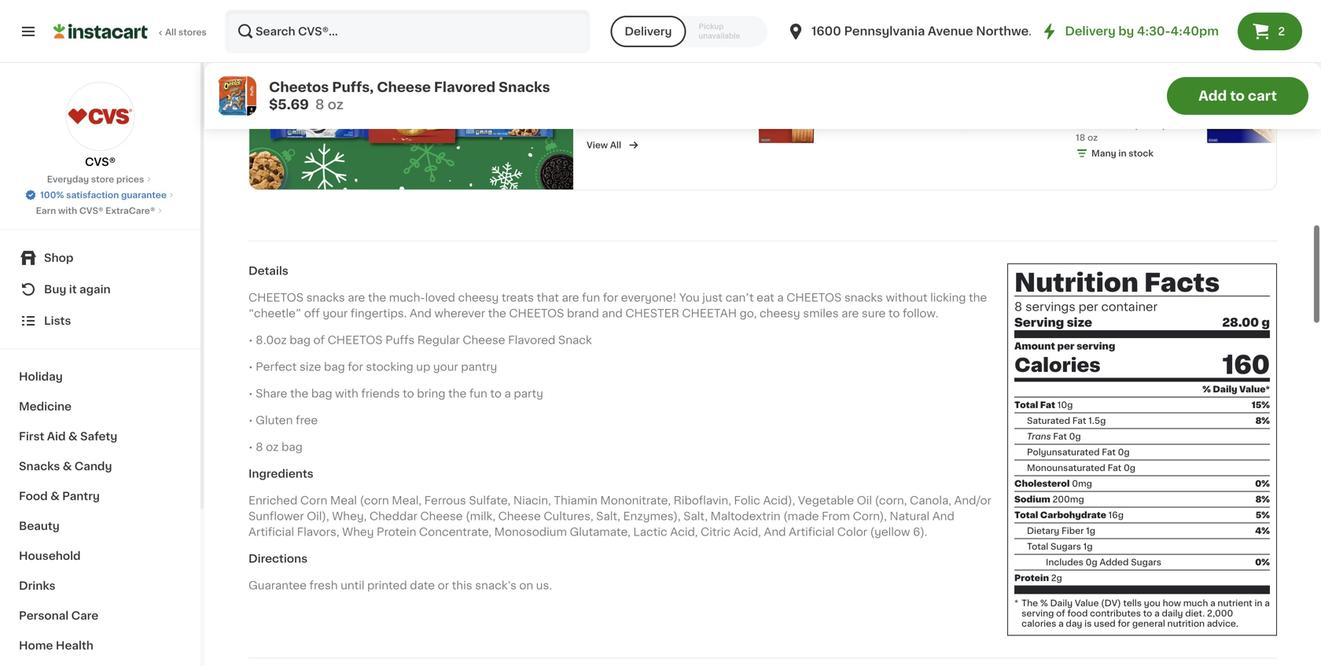 Task type: locate. For each thing, give the bounding box(es) containing it.
view all
[[587, 141, 621, 150]]

1 horizontal spatial daily
[[1213, 385, 1237, 394]]

are left sure
[[842, 308, 859, 319]]

0 horizontal spatial salt,
[[596, 511, 620, 522]]

★★★★★
[[1076, 119, 1131, 130], [1076, 119, 1131, 130]]

delivery for delivery
[[625, 26, 672, 37]]

0 horizontal spatial %
[[1040, 599, 1048, 608]]

diet.
[[1185, 609, 1205, 618]]

a right eat
[[777, 292, 784, 303]]

cheese right "puffs,"
[[377, 81, 431, 94]]

size up the amount per serving
[[1067, 317, 1092, 328]]

$5 up "chocolate"
[[1156, 58, 1167, 67]]

1 vertical spatial cvs®
[[79, 206, 103, 215]]

1 vertical spatial of
[[1056, 609, 1065, 618]]

guarantee
[[121, 191, 167, 199]]

all right view
[[610, 141, 621, 150]]

$ inside the $ 5 59
[[851, 36, 857, 45]]

daily up food
[[1050, 599, 1073, 608]]

snacks up sure
[[844, 292, 883, 303]]

$ left 49
[[1079, 36, 1085, 45]]

corn),
[[853, 511, 887, 522]]

artificial down the (made
[[789, 526, 834, 537]]

0 horizontal spatial your
[[323, 308, 348, 319]]

to up general
[[1143, 609, 1152, 618]]

view
[[587, 141, 608, 150]]

fat for trans
[[1053, 432, 1067, 441]]

acid, down maltodextrin at the bottom of the page
[[733, 526, 761, 537]]

8 down gluten
[[256, 442, 263, 453]]

friends
[[361, 388, 400, 399]]

flavored
[[434, 81, 496, 94], [508, 335, 555, 346]]

$20, up "chocolate"
[[1111, 58, 1131, 67]]

2 horizontal spatial and
[[932, 511, 955, 522]]

fun inside cheetos snacks are the much-loved cheesy treats that are fun for everyone! you just can't eat a cheetos snacks without licking the "cheetle" off your fingertips. and wherever the cheetos brand and chester cheetah go, cheesy smiles are sure to follow.
[[582, 292, 600, 303]]

medicine
[[19, 401, 72, 412]]

2 $20, from the left
[[1111, 58, 1131, 67]]

with left friends
[[335, 388, 358, 399]]

are up brand
[[562, 292, 579, 303]]

2 horizontal spatial 8
[[1014, 301, 1022, 312]]

$20, for 5
[[883, 58, 903, 67]]

in left stock
[[1119, 149, 1127, 158]]

save down 1600 pennsylvania avenue northwest popup button
[[905, 58, 926, 67]]

per down the 'nutrition'
[[1079, 301, 1098, 312]]

2 $5 from the left
[[1156, 58, 1167, 67]]

whey,
[[332, 511, 367, 522]]

fingertips.
[[351, 308, 407, 319]]

and down the canola,
[[932, 511, 955, 522]]

cheetos up '• perfect size bag for stocking up your pantry'
[[328, 335, 383, 346]]

fun down pantry
[[469, 388, 487, 399]]

add inside button
[[1199, 89, 1227, 103]]

cheddar
[[370, 511, 417, 522]]

you
[[1144, 599, 1161, 608]]

it
[[69, 284, 77, 295]]

• up ingredients
[[249, 442, 253, 453]]

snacks
[[306, 292, 345, 303], [844, 292, 883, 303]]

1 horizontal spatial serving
[[1077, 342, 1115, 351]]

fat left 1.5g
[[1072, 416, 1086, 425]]

bag for size
[[324, 361, 345, 372]]

1 snacks from the left
[[306, 292, 345, 303]]

0g up 16g at the right bottom of the page
[[1124, 464, 1136, 472]]

cholesterol 0mg
[[1014, 479, 1092, 488]]

of left food
[[1056, 609, 1065, 618]]

$20, down pennsylvania
[[883, 58, 903, 67]]

0 horizontal spatial per
[[1057, 342, 1075, 351]]

2 spend $20, save $5 from the left
[[1081, 58, 1167, 67]]

snacks & candy link
[[9, 451, 191, 481]]

& inside the first aid & safety link
[[68, 431, 78, 442]]

1 save from the left
[[905, 58, 926, 67]]

0 horizontal spatial of
[[313, 335, 325, 346]]

delivery
[[1065, 26, 1116, 37], [625, 26, 672, 37]]

% inside * the % daily value (dv) tells you how much a nutrient in a serving of food contributes to a daily diet. 2,000 calories a day is used for general nutrition advice.
[[1040, 599, 1048, 608]]

add inside "button"
[[1262, 47, 1285, 58]]

• for • 8 oz bag
[[249, 442, 253, 453]]

2 vertical spatial oz
[[266, 442, 279, 453]]

eat
[[757, 292, 774, 303]]

0 vertical spatial total
[[1014, 401, 1038, 409]]

1 • from the top
[[249, 335, 253, 346]]

fat up saturated
[[1040, 401, 1055, 409]]

serving
[[1014, 317, 1064, 328]]

8% for saturated fat 1.5g
[[1256, 416, 1270, 425]]

cheese up monosodium
[[498, 511, 541, 522]]

1 $5 from the left
[[928, 58, 939, 67]]

• 8.0oz bag of cheetos puffs regular cheese flavored snack
[[249, 335, 592, 346]]

spend for 5
[[852, 58, 881, 67]]

1 horizontal spatial add
[[1262, 47, 1285, 58]]

0 horizontal spatial and
[[410, 308, 432, 319]]

0 vertical spatial oz
[[328, 98, 344, 111]]

oz right 18 at right top
[[1088, 133, 1098, 142]]

0 vertical spatial serving
[[1077, 342, 1115, 351]]

* the % daily value (dv) tells you how much a nutrient in a serving of food contributes to a daily diet. 2,000 calories a day is used for general nutrition advice.
[[1014, 599, 1270, 628]]

cheetos up the "cheetle"
[[249, 292, 304, 303]]

per up "calories"
[[1057, 342, 1075, 351]]

fat for total
[[1040, 401, 1055, 409]]

date
[[410, 580, 435, 591]]

per inside nutrition facts 8 servings per container
[[1079, 301, 1098, 312]]

salt, down 'riboflavin,'
[[684, 511, 708, 522]]

service type group
[[611, 16, 767, 47]]

1 horizontal spatial $5
[[1156, 58, 1167, 67]]

natural
[[890, 511, 930, 522]]

0 vertical spatial 8
[[315, 98, 324, 111]]

fresh
[[309, 580, 338, 591]]

for up the and
[[603, 292, 618, 303]]

flavored inside cheetos puffs, cheese flavored snacks $5.69 8 oz
[[434, 81, 496, 94]]

total up saturated
[[1014, 401, 1038, 409]]

calories
[[1022, 619, 1056, 628]]

0 horizontal spatial $
[[851, 36, 857, 45]]

1 horizontal spatial $
[[1079, 36, 1085, 45]]

1 horizontal spatial fun
[[582, 292, 600, 303]]

0% down the '4%' at bottom
[[1255, 558, 1270, 567]]

cookies,
[[1132, 88, 1180, 99]]

many in stock
[[1092, 149, 1154, 158]]

snacks inside cheetos puffs, cheese flavored snacks $5.69 8 oz
[[499, 81, 550, 94]]

acid, left citric
[[670, 526, 698, 537]]

1 horizontal spatial per
[[1079, 301, 1098, 312]]

1 horizontal spatial delivery
[[1065, 26, 1116, 37]]

cheetos
[[269, 81, 329, 94]]

0 vertical spatial all
[[165, 28, 176, 37]]

1 horizontal spatial sugars
[[1131, 558, 1162, 567]]

total down dietary
[[1027, 542, 1048, 551]]

1 horizontal spatial salt,
[[684, 511, 708, 522]]

& inside food & pantry link
[[50, 491, 60, 502]]

0g
[[1069, 432, 1081, 441], [1118, 448, 1130, 457], [1124, 464, 1136, 472], [1086, 558, 1098, 567]]

1 horizontal spatial protein
[[1014, 574, 1049, 582]]

delivery inside button
[[625, 26, 672, 37]]

canola,
[[910, 495, 951, 506]]

0 horizontal spatial spend
[[852, 58, 881, 67]]

total down sodium
[[1014, 511, 1038, 520]]

first
[[19, 431, 44, 442]]

size right perfect
[[299, 361, 321, 372]]

sugars
[[1051, 542, 1081, 551], [1131, 558, 1162, 567]]

1 vertical spatial per
[[1057, 342, 1075, 351]]

with right earn
[[58, 206, 77, 215]]

1 vertical spatial snacks
[[19, 461, 60, 472]]

0 horizontal spatial all
[[165, 28, 176, 37]]

salt, up glutamate,
[[596, 511, 620, 522]]

• for • gluten free
[[249, 415, 253, 426]]

(corn,
[[875, 495, 907, 506]]

1 $ from the left
[[851, 36, 857, 45]]

a inside cheetos snacks are the much-loved cheesy treats that are fun for everyone! you just can't eat a cheetos snacks without licking the "cheetle" off your fingertips. and wherever the cheetos brand and chester cheetah go, cheesy smiles are sure to follow.
[[777, 292, 784, 303]]

bag for the
[[311, 388, 332, 399]]

artificial
[[249, 526, 294, 537], [789, 526, 834, 537]]

maltodextrin
[[711, 511, 781, 522]]

1 horizontal spatial spend
[[1081, 58, 1109, 67]]

food
[[19, 491, 48, 502]]

of down 'off'
[[313, 335, 325, 346]]

8% down 15%
[[1256, 416, 1270, 425]]

0 horizontal spatial delivery
[[625, 26, 672, 37]]

1 vertical spatial in
[[1255, 599, 1263, 608]]

add down 2
[[1262, 47, 1285, 58]]

snack's
[[475, 580, 517, 591]]

add for add to cart
[[1199, 89, 1227, 103]]

saturated fat 1.5g
[[1027, 416, 1106, 425]]

lactic
[[633, 526, 667, 537]]

your inside cheetos snacks are the much-loved cheesy treats that are fun for everyone! you just can't eat a cheetos snacks without licking the "cheetle" off your fingertips. and wherever the cheetos brand and chester cheetah go, cheesy smiles are sure to follow.
[[323, 308, 348, 319]]

2 acid, from the left
[[733, 526, 761, 537]]

2 • from the top
[[249, 361, 253, 372]]

5 • from the top
[[249, 442, 253, 453]]

• for • share the bag with friends to bring the fun to a party
[[249, 388, 253, 399]]

sure
[[862, 308, 886, 319]]

2 save from the left
[[1133, 58, 1154, 67]]

save for 7
[[1133, 58, 1154, 67]]

delivery button
[[611, 16, 686, 47]]

1 horizontal spatial your
[[433, 361, 458, 372]]

1 horizontal spatial cheesy
[[760, 308, 800, 319]]

% left value*
[[1202, 385, 1211, 394]]

0 vertical spatial size
[[1067, 317, 1092, 328]]

prices
[[116, 175, 144, 184]]

directions
[[249, 553, 308, 564]]

& left candy
[[63, 461, 72, 472]]

1 horizontal spatial size
[[1067, 317, 1092, 328]]

advice.
[[1207, 619, 1238, 628]]

0 horizontal spatial flavored
[[434, 81, 496, 94]]

$5 for 5
[[928, 58, 939, 67]]

1 0% from the top
[[1255, 479, 1270, 488]]

buy it again
[[44, 284, 111, 295]]

niacin,
[[513, 495, 551, 506]]

1g down fiber
[[1083, 542, 1093, 551]]

0 vertical spatial &
[[68, 431, 78, 442]]

0 horizontal spatial cheesy
[[458, 292, 499, 303]]

nutrition
[[1167, 619, 1205, 628]]

bag up free
[[311, 388, 332, 399]]

% right the
[[1040, 599, 1048, 608]]

& for pantry
[[50, 491, 60, 502]]

thiamin
[[554, 495, 598, 506]]

cvs® up everyday store prices link
[[85, 156, 116, 168]]

nabisco image
[[587, 34, 615, 62]]

cheese down the ferrous
[[420, 511, 463, 522]]

spend down the $ 5 59
[[852, 58, 881, 67]]

0 horizontal spatial fun
[[469, 388, 487, 399]]

all left stores
[[165, 28, 176, 37]]

(yellow
[[870, 526, 910, 537]]

$5 down 1600 pennsylvania avenue northwest
[[928, 58, 939, 67]]

& for candy
[[63, 461, 72, 472]]

1 vertical spatial 8%
[[1256, 495, 1270, 504]]

fat down 1.5g
[[1102, 448, 1116, 457]]

meal
[[330, 495, 357, 506]]

0 vertical spatial per
[[1079, 301, 1098, 312]]

• left perfect
[[249, 361, 253, 372]]

party
[[514, 388, 543, 399]]

1 vertical spatial for
[[348, 361, 363, 372]]

8% up 5%
[[1256, 495, 1270, 504]]

1 vertical spatial all
[[610, 141, 621, 150]]

1 horizontal spatial oz
[[328, 98, 344, 111]]

2 artificial from the left
[[789, 526, 834, 537]]

0 horizontal spatial artificial
[[249, 526, 294, 537]]

are up fingertips.
[[348, 292, 365, 303]]

daily
[[1213, 385, 1237, 394], [1050, 599, 1073, 608]]

1 vertical spatial and
[[932, 511, 955, 522]]

4 • from the top
[[249, 415, 253, 426]]

the up fingertips.
[[368, 292, 386, 303]]

49
[[1096, 36, 1108, 45]]

a right "nutrient"
[[1265, 599, 1270, 608]]

bag down the • gluten free
[[282, 442, 303, 453]]

$ left 59
[[851, 36, 857, 45]]

• left share
[[249, 388, 253, 399]]

1 horizontal spatial spend $20, save $5
[[1081, 58, 1167, 67]]

spend for 7
[[1081, 58, 1109, 67]]

0 horizontal spatial $20,
[[883, 58, 903, 67]]

1 horizontal spatial 8
[[315, 98, 324, 111]]

beauty link
[[9, 511, 191, 541]]

• left '8.0oz'
[[249, 335, 253, 346]]

cheetos up smiles
[[787, 292, 842, 303]]

per
[[1079, 301, 1098, 312], [1057, 342, 1075, 351]]

oz inside cheetos puffs, cheese flavored snacks $5.69 8 oz
[[328, 98, 344, 111]]

• for • perfect size bag for stocking up your pantry
[[249, 361, 253, 372]]

2 horizontal spatial for
[[1118, 619, 1130, 628]]

acid),
[[763, 495, 795, 506]]

delivery right nabisco icon
[[625, 26, 672, 37]]

2 horizontal spatial oz
[[1088, 133, 1098, 142]]

puffs
[[385, 335, 415, 346]]

lists
[[44, 315, 71, 326]]

2 button
[[1238, 13, 1302, 50]]

0 vertical spatial 1g
[[1086, 527, 1096, 535]]

can't
[[726, 292, 754, 303]]

0 horizontal spatial size
[[299, 361, 321, 372]]

2 vertical spatial &
[[50, 491, 60, 502]]

0 horizontal spatial spend $20, save $5
[[852, 58, 939, 67]]

& inside snacks & candy link
[[63, 461, 72, 472]]

2 vertical spatial for
[[1118, 619, 1130, 628]]

& right 'food'
[[50, 491, 60, 502]]

0 vertical spatial sugars
[[1051, 542, 1081, 551]]

guarantee
[[249, 580, 307, 591]]

add left 'cart'
[[1199, 89, 1227, 103]]

free
[[296, 415, 318, 426]]

acid,
[[670, 526, 698, 537], [733, 526, 761, 537]]

spend $20, save $5
[[852, 58, 939, 67], [1081, 58, 1167, 67]]

0 vertical spatial add
[[1262, 47, 1285, 58]]

1 spend $20, save $5 from the left
[[852, 58, 939, 67]]

0 horizontal spatial protein
[[377, 526, 416, 537]]

0mg
[[1072, 479, 1092, 488]]

carbohydrate
[[1040, 511, 1106, 520]]

shop
[[44, 252, 73, 263]]

total for saturated fat 1.5g
[[1014, 401, 1038, 409]]

bag left stocking
[[324, 361, 345, 372]]

0 horizontal spatial with
[[58, 206, 77, 215]]

holiday link
[[9, 362, 191, 392]]

0 vertical spatial cvs®
[[85, 156, 116, 168]]

0 vertical spatial for
[[603, 292, 618, 303]]

save up "chocolate"
[[1133, 58, 1154, 67]]

color
[[837, 526, 867, 537]]

0 horizontal spatial for
[[348, 361, 363, 372]]

oz down gluten
[[266, 442, 279, 453]]

2 spend from the left
[[1081, 58, 1109, 67]]

fat up the polyunsaturated
[[1053, 432, 1067, 441]]

delivery left by
[[1065, 26, 1116, 37]]

bag for oz
[[282, 442, 303, 453]]

3 • from the top
[[249, 388, 253, 399]]

serving size
[[1014, 317, 1092, 328]]

protein left 2g
[[1014, 574, 1049, 582]]

your right up
[[433, 361, 458, 372]]

for left stocking
[[348, 361, 363, 372]]

for inside * the % daily value (dv) tells you how much a nutrient in a serving of food contributes to a daily diet. 2,000 calories a day is used for general nutrition advice.
[[1118, 619, 1130, 628]]

puffs,
[[332, 81, 374, 94]]

total for dietary fiber 1g
[[1014, 511, 1038, 520]]

spend $20, save $5 for 7
[[1081, 58, 1167, 67]]

treats
[[502, 292, 534, 303]]

save for 5
[[905, 58, 926, 67]]

0 horizontal spatial $5
[[928, 58, 939, 67]]

2 8% from the top
[[1256, 495, 1270, 504]]

0 vertical spatial daily
[[1213, 385, 1237, 394]]

0 vertical spatial %
[[1202, 385, 1211, 394]]

2 vertical spatial 8
[[256, 442, 263, 453]]

personal
[[19, 610, 69, 621]]

wherever
[[434, 308, 485, 319]]

contributes
[[1090, 609, 1141, 618]]

1 spend from the left
[[852, 58, 881, 67]]

to inside * the % daily value (dv) tells you how much a nutrient in a serving of food contributes to a daily diet. 2,000 calories a day is used for general nutrition advice.
[[1143, 609, 1152, 618]]

1 horizontal spatial for
[[603, 292, 618, 303]]

ferrous
[[424, 495, 466, 506]]

cvs® down satisfaction
[[79, 206, 103, 215]]

home
[[19, 640, 53, 651]]

8%
[[1256, 416, 1270, 425], [1256, 495, 1270, 504]]

holiday
[[19, 371, 63, 382]]

1 horizontal spatial save
[[1133, 58, 1154, 67]]

2 vertical spatial and
[[764, 526, 786, 537]]

1 vertical spatial 1g
[[1083, 542, 1093, 551]]

0 horizontal spatial sugars
[[1051, 542, 1081, 551]]

0 vertical spatial in
[[1119, 149, 1127, 158]]

& right aid
[[68, 431, 78, 442]]

ingredients
[[249, 468, 314, 479]]

0% up 5%
[[1255, 479, 1270, 488]]

and down much-
[[410, 308, 432, 319]]

0 vertical spatial protein
[[377, 526, 416, 537]]

1 vertical spatial &
[[63, 461, 72, 472]]

0 horizontal spatial save
[[905, 58, 926, 67]]

2 vertical spatial total
[[1027, 542, 1048, 551]]

beauty
[[19, 521, 60, 532]]

8 up serving
[[1014, 301, 1022, 312]]

• left gluten
[[249, 415, 253, 426]]

protein down cheddar
[[377, 526, 416, 537]]

None search field
[[225, 9, 590, 53]]

bag right '8.0oz'
[[290, 335, 311, 346]]

personal care link
[[9, 601, 191, 631]]

instacart logo image
[[53, 22, 148, 41]]

0 vertical spatial your
[[323, 308, 348, 319]]

bag
[[290, 335, 311, 346], [324, 361, 345, 372], [311, 388, 332, 399], [282, 442, 303, 453]]

add for add
[[1262, 47, 1285, 58]]

protein inside enriched corn meal (corn meal, ferrous sulfate, niacin, thiamin mononitrate, riboflavin, folic acid), vegetable oil (corn, canola, and/or sunflower oil), whey, cheddar cheese (milk, cheese cultures, salt, enzymes), salt, maltodextrin (made from corn), natural and artificial flavors, whey protein concentrate, monosodium glutamate, lactic acid, citric acid, and artificial color (yellow 6).
[[377, 526, 416, 537]]

2 $ from the left
[[1079, 36, 1085, 45]]

0 horizontal spatial add
[[1199, 89, 1227, 103]]

the up free
[[290, 388, 308, 399]]

$ inside $ 7 49
[[1079, 36, 1085, 45]]

0 vertical spatial of
[[313, 335, 325, 346]]

1 $20, from the left
[[883, 58, 903, 67]]

8 down the cheetos on the left top of the page
[[315, 98, 324, 111]]

snacks up 'off'
[[306, 292, 345, 303]]

1 vertical spatial 8
[[1014, 301, 1022, 312]]

to down without on the right of the page
[[889, 308, 900, 319]]

spend up oreo on the right of page
[[1081, 58, 1109, 67]]

1 8% from the top
[[1256, 416, 1270, 425]]

spend $20, save $5 down 59
[[852, 58, 939, 67]]

1 horizontal spatial of
[[1056, 609, 1065, 618]]



Task type: vqa. For each thing, say whether or not it's contained in the screenshot.
items in button
no



Task type: describe. For each thing, give the bounding box(es) containing it.
snacks & candy
[[19, 461, 112, 472]]

2 salt, from the left
[[684, 511, 708, 522]]

everyday store prices link
[[47, 173, 154, 186]]

28.00
[[1222, 317, 1259, 328]]

cheetos down that
[[509, 308, 564, 319]]

*
[[1014, 599, 1019, 608]]

0 horizontal spatial are
[[348, 292, 365, 303]]

the down treats
[[488, 308, 506, 319]]

1g for dietary fiber 1g
[[1086, 527, 1096, 535]]

$20, for 7
[[1111, 58, 1131, 67]]

1 vertical spatial protein
[[1014, 574, 1049, 582]]

to inside cheetos snacks are the much-loved cheesy treats that are fun for everyone! you just can't eat a cheetos snacks without licking the "cheetle" off your fingertips. and wherever the cheetos brand and chester cheetah go, cheesy smiles are sure to follow.
[[889, 308, 900, 319]]

0g right the polyunsaturated
[[1118, 448, 1130, 457]]

protein 2g
[[1014, 574, 1062, 582]]

2 0% from the top
[[1255, 558, 1270, 567]]

stocking
[[366, 361, 413, 372]]

(4.32k)
[[1134, 121, 1166, 130]]

citric
[[701, 526, 731, 537]]

facts
[[1144, 270, 1220, 295]]

1600 pennsylvania avenue northwest button
[[786, 9, 1040, 53]]

0 horizontal spatial oz
[[266, 442, 279, 453]]

off
[[304, 308, 320, 319]]

medicine link
[[9, 392, 191, 422]]

a left party
[[504, 388, 511, 399]]

100% satisfaction guarantee
[[40, 191, 167, 199]]

serving inside * the % daily value (dv) tells you how much a nutrient in a serving of food contributes to a daily diet. 2,000 calories a day is used for general nutrition advice.
[[1022, 609, 1054, 618]]

1 vertical spatial your
[[433, 361, 458, 372]]

drinks
[[19, 580, 55, 591]]

sulfate,
[[469, 495, 511, 506]]

200mg
[[1053, 495, 1084, 504]]

2 horizontal spatial are
[[842, 308, 859, 319]]

1.5g
[[1088, 416, 1106, 425]]

nabisco holiday image
[[249, 7, 573, 189]]

cart
[[1248, 89, 1277, 103]]

1g for total sugars 1g
[[1083, 542, 1093, 551]]

chester
[[625, 308, 679, 319]]

guarantee fresh until printed date or this snack's on us.
[[249, 580, 552, 591]]

g
[[1262, 317, 1270, 328]]

added
[[1100, 558, 1129, 567]]

stores
[[178, 28, 207, 37]]

1 horizontal spatial are
[[562, 292, 579, 303]]

8 inside cheetos puffs, cheese flavored snacks $5.69 8 oz
[[315, 98, 324, 111]]

sodium 200mg
[[1014, 495, 1084, 504]]

1 acid, from the left
[[670, 526, 698, 537]]

monounsaturated
[[1027, 464, 1106, 472]]

of inside * the % daily value (dv) tells you how much a nutrient in a serving of food contributes to a daily diet. 2,000 calories a day is used for general nutrition advice.
[[1056, 609, 1065, 618]]

is
[[1085, 619, 1092, 628]]

cvs® logo image
[[66, 82, 135, 151]]

8.0oz
[[256, 335, 287, 346]]

• share the bag with friends to bring the fun to a party
[[249, 388, 543, 399]]

cultures,
[[544, 511, 593, 522]]

loved
[[425, 292, 455, 303]]

whey
[[342, 526, 374, 537]]

vegetable
[[798, 495, 854, 506]]

cheese up pantry
[[463, 335, 505, 346]]

nutrient
[[1218, 599, 1253, 608]]

earn with cvs® extracare® link
[[36, 204, 165, 217]]

total carbohydrate 16g
[[1014, 511, 1124, 520]]

chocolate
[[1106, 72, 1163, 83]]

to left bring
[[403, 388, 414, 399]]

food & pantry link
[[9, 481, 191, 511]]

enzymes),
[[623, 511, 681, 522]]

6).
[[913, 526, 928, 537]]

spend $20, save $5 for 5
[[852, 58, 939, 67]]

1600 pennsylvania avenue northwest
[[812, 26, 1040, 37]]

includes 0g added sugars
[[1046, 558, 1162, 567]]

• 8 oz bag
[[249, 442, 303, 453]]

add to cart button
[[1167, 77, 1309, 115]]

daily inside * the % daily value (dv) tells you how much a nutrient in a serving of food contributes to a daily diet. 2,000 calories a day is used for general nutrition advice.
[[1050, 599, 1073, 608]]

0 horizontal spatial snacks
[[19, 461, 60, 472]]

1 vertical spatial size
[[299, 361, 321, 372]]

1 horizontal spatial %
[[1202, 385, 1211, 394]]

in inside * the % daily value (dv) tells you how much a nutrient in a serving of food contributes to a daily diet. 2,000 calories a day is used for general nutrition advice.
[[1255, 599, 1263, 608]]

details
[[249, 265, 288, 276]]

1 salt, from the left
[[596, 511, 620, 522]]

0 vertical spatial with
[[58, 206, 77, 215]]

0g left added
[[1086, 558, 1098, 567]]

meal,
[[392, 495, 422, 506]]

Search field
[[226, 11, 589, 52]]

trans fat 0g polyunsaturated fat 0g monounsaturated fat 0g
[[1027, 432, 1136, 472]]

28.00 g
[[1222, 317, 1270, 328]]

fat for saturated
[[1072, 416, 1086, 425]]

tells
[[1123, 599, 1142, 608]]

mononitrate,
[[600, 495, 671, 506]]

(corn
[[360, 495, 389, 506]]

0g down saturated fat 1.5g
[[1069, 432, 1081, 441]]

the right licking
[[969, 292, 987, 303]]

$ 5 59
[[851, 36, 881, 52]]

1 vertical spatial fun
[[469, 388, 487, 399]]

store
[[91, 175, 114, 184]]

pantry
[[62, 491, 100, 502]]

% daily value*
[[1202, 385, 1270, 394]]

gluten
[[256, 415, 293, 426]]

sunflower
[[249, 511, 304, 522]]

$5.69
[[269, 98, 309, 111]]

• for • 8.0oz bag of cheetos puffs regular cheese flavored snack
[[249, 335, 253, 346]]

dietary
[[1027, 527, 1059, 535]]

(milk,
[[466, 511, 495, 522]]

fat up 16g at the right bottom of the page
[[1108, 464, 1122, 472]]

"cheetle"
[[249, 308, 301, 319]]

1 artificial from the left
[[249, 526, 294, 537]]

add button
[[1232, 38, 1293, 67]]

a left day
[[1059, 619, 1064, 628]]

the
[[1022, 599, 1038, 608]]

much
[[1183, 599, 1208, 608]]

cheetos puffs, cheese flavored snacks $5.69 8 oz
[[269, 81, 550, 111]]

1 horizontal spatial and
[[764, 526, 786, 537]]

oreo chocolate sandwich cookies, family size
[[1076, 72, 1180, 115]]

(dv)
[[1101, 599, 1121, 608]]

for inside cheetos snacks are the much-loved cheesy treats that are fun for everyone! you just can't eat a cheetos snacks without licking the "cheetle" off your fingertips. and wherever the cheetos brand and chester cheetah go, cheesy smiles are sure to follow.
[[603, 292, 618, 303]]

8% for sodium 200mg
[[1256, 495, 1270, 504]]

0 horizontal spatial 8
[[256, 442, 263, 453]]

snack
[[558, 335, 592, 346]]

8 inside nutrition facts 8 servings per container
[[1014, 301, 1022, 312]]

folic
[[734, 495, 760, 506]]

0 vertical spatial cheesy
[[458, 292, 499, 303]]

1600
[[812, 26, 841, 37]]

and inside cheetos snacks are the much-loved cheesy treats that are fun for everyone! you just can't eat a cheetos snacks without licking the "cheetle" off your fingertips. and wherever the cheetos brand and chester cheetah go, cheesy smiles are sure to follow.
[[410, 308, 432, 319]]

care
[[71, 610, 98, 621]]

$ for 7
[[1079, 36, 1085, 45]]

1 horizontal spatial with
[[335, 388, 358, 399]]

2g
[[1051, 574, 1062, 582]]

a up 2,000
[[1210, 599, 1216, 608]]

that
[[537, 292, 559, 303]]

a down you
[[1155, 609, 1160, 618]]

pantry
[[461, 361, 497, 372]]

household
[[19, 550, 81, 561]]

0 horizontal spatial in
[[1119, 149, 1127, 158]]

$5 for 7
[[1156, 58, 1167, 67]]

$ for 5
[[851, 36, 857, 45]]

home health link
[[9, 631, 191, 661]]

2 snacks from the left
[[844, 292, 883, 303]]

add link
[[1187, 34, 1321, 144]]

to inside button
[[1230, 89, 1245, 103]]

you
[[679, 292, 700, 303]]

up
[[416, 361, 430, 372]]

oreo
[[1076, 72, 1103, 83]]

the right bring
[[448, 388, 467, 399]]

by
[[1119, 26, 1134, 37]]

1 vertical spatial cheesy
[[760, 308, 800, 319]]

4:40pm
[[1171, 26, 1219, 37]]

perfect
[[256, 361, 297, 372]]

drinks link
[[9, 571, 191, 601]]

northwest
[[976, 26, 1040, 37]]

from
[[822, 511, 850, 522]]

delivery for delivery by 4:30-4:40pm
[[1065, 26, 1116, 37]]

1 horizontal spatial all
[[610, 141, 621, 150]]

1 vertical spatial sugars
[[1131, 558, 1162, 567]]

to down pantry
[[490, 388, 502, 399]]

aid
[[47, 431, 66, 442]]

1 vertical spatial flavored
[[508, 335, 555, 346]]

cheese inside cheetos puffs, cheese flavored snacks $5.69 8 oz
[[377, 81, 431, 94]]



